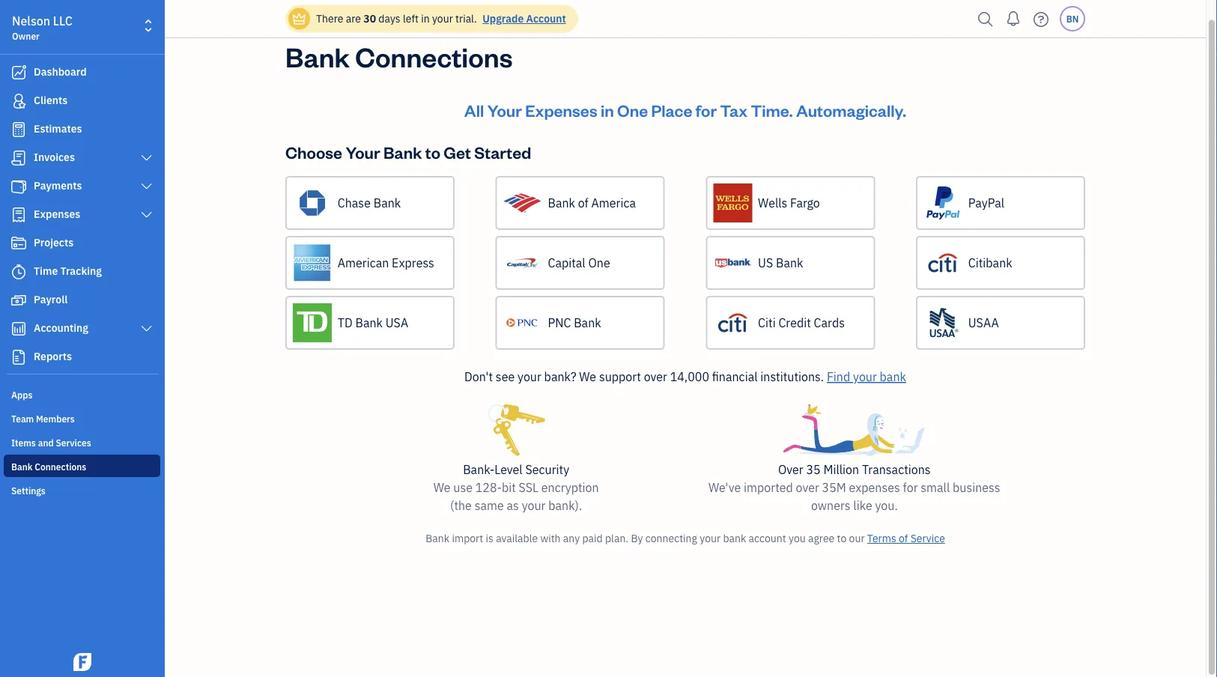 Task type: locate. For each thing, give the bounding box(es) containing it.
payroll link
[[4, 287, 160, 314]]

one right capital
[[588, 255, 610, 271]]

citibank
[[968, 255, 1012, 271]]

is
[[486, 531, 493, 545]]

upgrade account link
[[479, 12, 566, 25]]

0 horizontal spatial of
[[578, 195, 588, 211]]

main element
[[0, 0, 202, 677]]

1 vertical spatial of
[[899, 531, 908, 545]]

1 horizontal spatial in
[[601, 99, 614, 121]]

clients link
[[4, 88, 160, 115]]

in
[[421, 12, 430, 25], [601, 99, 614, 121]]

crown image
[[291, 11, 307, 27]]

expenses down payments on the left top of page
[[34, 207, 80, 221]]

bank-level security we use 128-bit ssl encryption (the same as your bank).
[[433, 462, 599, 513]]

chevron large down image
[[140, 180, 154, 192], [140, 209, 154, 221], [140, 323, 154, 335]]

small
[[921, 480, 950, 495]]

3 chevron large down image from the top
[[140, 323, 154, 335]]

items and services
[[11, 437, 91, 449]]

1 vertical spatial expenses
[[34, 207, 80, 221]]

wells fargo
[[758, 195, 820, 211]]

1 horizontal spatial over
[[796, 480, 819, 495]]

bank right pnc
[[574, 315, 601, 331]]

1 vertical spatial over
[[796, 480, 819, 495]]

0 horizontal spatial connections
[[35, 461, 86, 473]]

bank connections down days
[[285, 38, 513, 74]]

0 vertical spatial bank connections
[[285, 38, 513, 74]]

0 horizontal spatial bank connections
[[11, 461, 86, 473]]

1 horizontal spatial for
[[903, 480, 918, 495]]

0 vertical spatial for
[[696, 99, 717, 121]]

expenses up started
[[525, 99, 597, 121]]

one left place
[[617, 99, 648, 121]]

owners
[[811, 498, 850, 513]]

upgrade
[[482, 12, 524, 25]]

chevron large down image inside the expenses link
[[140, 209, 154, 221]]

expenses link
[[4, 201, 160, 228]]

project image
[[10, 236, 28, 251]]

expenses inside main element
[[34, 207, 80, 221]]

bank connections down items and services
[[11, 461, 86, 473]]

your right all
[[487, 99, 522, 121]]

we left use
[[433, 480, 450, 495]]

automagically.
[[796, 99, 906, 121]]

fargo
[[790, 195, 820, 211]]

2 vertical spatial chevron large down image
[[140, 323, 154, 335]]

0 vertical spatial in
[[421, 12, 430, 25]]

chart image
[[10, 321, 28, 336]]

don't
[[464, 369, 493, 385]]

over inside over 35 million transactions we've imported over 35m expenses for small business owners like you.
[[796, 480, 819, 495]]

connections inside main element
[[35, 461, 86, 473]]

1 vertical spatial bank connections
[[11, 461, 86, 473]]

bank left 'import'
[[426, 531, 449, 545]]

for down the transactions
[[903, 480, 918, 495]]

bank down items
[[11, 461, 33, 473]]

0 horizontal spatial in
[[421, 12, 430, 25]]

1 vertical spatial connections
[[35, 461, 86, 473]]

connections down there are 30 days left in your trial. upgrade account
[[355, 38, 513, 74]]

choose
[[285, 141, 342, 163]]

services
[[56, 437, 91, 449]]

0 vertical spatial chevron large down image
[[140, 180, 154, 192]]

team members link
[[4, 407, 160, 429]]

0 vertical spatial expenses
[[525, 99, 597, 121]]

nelson
[[12, 13, 50, 29]]

our
[[849, 531, 865, 545]]

0 horizontal spatial bank
[[723, 531, 746, 545]]

by
[[631, 531, 643, 545]]

bank import is available with any paid plan. by connecting your bank account you agree to our terms of service
[[426, 531, 945, 545]]

us bank
[[758, 255, 803, 271]]

settings link
[[4, 479, 160, 501]]

in right left
[[421, 12, 430, 25]]

2 chevron large down image from the top
[[140, 209, 154, 221]]

there are 30 days left in your trial. upgrade account
[[316, 12, 566, 25]]

cards
[[814, 315, 845, 331]]

bank?
[[544, 369, 576, 385]]

time tracking link
[[4, 258, 160, 285]]

td
[[338, 315, 352, 331]]

choose your bank to get started
[[285, 141, 531, 163]]

14,000
[[670, 369, 709, 385]]

all
[[464, 99, 484, 121]]

1 horizontal spatial bank connections
[[285, 38, 513, 74]]

1 vertical spatial we
[[433, 480, 450, 495]]

0 horizontal spatial expenses
[[34, 207, 80, 221]]

find your bank link
[[827, 369, 906, 385]]

us
[[758, 255, 773, 271]]

for inside over 35 million transactions we've imported over 35m expenses for small business owners like you.
[[903, 480, 918, 495]]

over left 14,000
[[644, 369, 667, 385]]

0 horizontal spatial for
[[696, 99, 717, 121]]

1 vertical spatial in
[[601, 99, 614, 121]]

0 vertical spatial your
[[487, 99, 522, 121]]

1 horizontal spatial bank
[[880, 369, 906, 385]]

chevron large down image
[[140, 152, 154, 164]]

million
[[823, 462, 859, 477]]

expenses
[[849, 480, 900, 495]]

0 horizontal spatial your
[[346, 141, 380, 163]]

citi credit cards
[[758, 315, 845, 331]]

projects link
[[4, 230, 160, 257]]

bank
[[880, 369, 906, 385], [723, 531, 746, 545]]

bank inside main element
[[11, 461, 33, 473]]

of left america
[[578, 195, 588, 211]]

one
[[617, 99, 648, 121], [588, 255, 610, 271]]

reports link
[[4, 344, 160, 371]]

estimates link
[[4, 116, 160, 143]]

connections
[[355, 38, 513, 74], [35, 461, 86, 473]]

express
[[392, 255, 434, 271]]

0 horizontal spatial over
[[644, 369, 667, 385]]

0 horizontal spatial we
[[433, 480, 450, 495]]

accounting
[[34, 321, 88, 335]]

35
[[806, 462, 821, 477]]

to left our
[[837, 531, 847, 545]]

0 vertical spatial of
[[578, 195, 588, 211]]

1 horizontal spatial of
[[899, 531, 908, 545]]

of right terms
[[899, 531, 908, 545]]

1 horizontal spatial we
[[579, 369, 596, 385]]

your right choose
[[346, 141, 380, 163]]

1 chevron large down image from the top
[[140, 180, 154, 192]]

1 vertical spatial your
[[346, 141, 380, 163]]

bank right us
[[776, 255, 803, 271]]

agree
[[808, 531, 835, 545]]

128-
[[475, 480, 502, 495]]

in left place
[[601, 99, 614, 121]]

bank connections
[[285, 38, 513, 74], [11, 461, 86, 473]]

terms of service link
[[867, 531, 945, 545]]

for left tax
[[696, 99, 717, 121]]

1 horizontal spatial your
[[487, 99, 522, 121]]

0 vertical spatial connections
[[355, 38, 513, 74]]

go to help image
[[1029, 8, 1053, 30]]

0 horizontal spatial to
[[425, 141, 440, 163]]

bank
[[285, 38, 350, 74], [383, 141, 422, 163], [373, 195, 401, 211], [548, 195, 575, 211], [776, 255, 803, 271], [355, 315, 383, 331], [574, 315, 601, 331], [11, 461, 33, 473], [426, 531, 449, 545]]

dashboard
[[34, 65, 87, 79]]

estimate image
[[10, 122, 28, 137]]

llc
[[53, 13, 73, 29]]

to
[[425, 141, 440, 163], [837, 531, 847, 545]]

1 vertical spatial one
[[588, 255, 610, 271]]

ssl
[[519, 480, 539, 495]]

apps link
[[4, 383, 160, 405]]

we inside bank-level security we use 128-bit ssl encryption (the same as your bank).
[[433, 480, 450, 495]]

bank right find
[[880, 369, 906, 385]]

search image
[[974, 8, 998, 30]]

1 vertical spatial to
[[837, 531, 847, 545]]

1 horizontal spatial one
[[617, 99, 648, 121]]

1 vertical spatial chevron large down image
[[140, 209, 154, 221]]

money image
[[10, 293, 28, 308]]

expenses
[[525, 99, 597, 121], [34, 207, 80, 221]]

we right the bank?
[[579, 369, 596, 385]]

connecting
[[645, 531, 697, 545]]

your down ssl
[[522, 498, 546, 513]]

invoice image
[[10, 151, 28, 166]]

settings
[[11, 485, 46, 497]]

tracking
[[60, 264, 102, 278]]

bank left account
[[723, 531, 746, 545]]

1 horizontal spatial connections
[[355, 38, 513, 74]]

1 vertical spatial for
[[903, 480, 918, 495]]

over down 35
[[796, 480, 819, 495]]

0 vertical spatial over
[[644, 369, 667, 385]]

projects
[[34, 236, 74, 249]]

left
[[403, 12, 419, 25]]

bn button
[[1060, 6, 1085, 31]]

to left get on the top of page
[[425, 141, 440, 163]]

your inside bank-level security we use 128-bit ssl encryption (the same as your bank).
[[522, 498, 546, 513]]

with
[[540, 531, 561, 545]]

0 vertical spatial one
[[617, 99, 648, 121]]

connections down items and services
[[35, 461, 86, 473]]

chevron large down image for payments
[[140, 180, 154, 192]]

chevron large down image inside accounting link
[[140, 323, 154, 335]]

bank left america
[[548, 195, 575, 211]]

over
[[644, 369, 667, 385], [796, 480, 819, 495]]



Task type: describe. For each thing, give the bounding box(es) containing it.
1 horizontal spatial expenses
[[525, 99, 597, 121]]

dashboard link
[[4, 59, 160, 86]]

we've
[[709, 480, 741, 495]]

0 vertical spatial to
[[425, 141, 440, 163]]

report image
[[10, 350, 28, 365]]

america
[[591, 195, 636, 211]]

invoices
[[34, 150, 75, 164]]

1 horizontal spatial to
[[837, 531, 847, 545]]

imported
[[744, 480, 793, 495]]

bank right chase at the left top of page
[[373, 195, 401, 211]]

import
[[452, 531, 483, 545]]

notifications image
[[1001, 4, 1025, 34]]

use
[[453, 480, 473, 495]]

dashboard image
[[10, 65, 28, 80]]

members
[[36, 413, 75, 425]]

estimates
[[34, 122, 82, 136]]

any
[[563, 531, 580, 545]]

bank connections link
[[4, 455, 160, 477]]

chevron large down image for expenses
[[140, 209, 154, 221]]

as
[[507, 498, 519, 513]]

payments link
[[4, 173, 160, 200]]

your right connecting
[[700, 531, 721, 545]]

all your expenses in one place for tax time. automagically.
[[464, 99, 906, 121]]

bank left get on the top of page
[[383, 141, 422, 163]]

institutions.
[[760, 369, 824, 385]]

support
[[599, 369, 641, 385]]

available
[[496, 531, 538, 545]]

over for 14,000
[[644, 369, 667, 385]]

over 35 million transactions we've imported over 35m expenses for small business owners like you.
[[709, 462, 1000, 513]]

your for choose
[[346, 141, 380, 163]]

items and services link
[[4, 431, 160, 453]]

timer image
[[10, 264, 28, 279]]

are
[[346, 12, 361, 25]]

days
[[378, 12, 400, 25]]

trial.
[[455, 12, 477, 25]]

encryption
[[541, 480, 599, 495]]

wells
[[758, 195, 787, 211]]

capital one
[[548, 255, 610, 271]]

chevron large down image for accounting
[[140, 323, 154, 335]]

place
[[651, 99, 692, 121]]

plan.
[[605, 531, 628, 545]]

bank connections inside bank connections link
[[11, 461, 86, 473]]

payroll
[[34, 292, 68, 306]]

account
[[526, 12, 566, 25]]

30
[[363, 12, 376, 25]]

american express
[[338, 255, 434, 271]]

bank right td
[[355, 315, 383, 331]]

payments
[[34, 179, 82, 192]]

pnc bank
[[548, 315, 601, 331]]

bn
[[1066, 13, 1079, 25]]

transactions
[[862, 462, 931, 477]]

time.
[[751, 99, 793, 121]]

0 horizontal spatial one
[[588, 255, 610, 271]]

time
[[34, 264, 58, 278]]

like
[[853, 498, 872, 513]]

items
[[11, 437, 36, 449]]

bank-
[[463, 462, 495, 477]]

american
[[338, 255, 389, 271]]

chase bank
[[338, 195, 401, 211]]

bank of america
[[548, 195, 636, 211]]

(the
[[450, 498, 472, 513]]

paypal
[[968, 195, 1004, 211]]

freshbooks image
[[70, 653, 94, 671]]

paid
[[582, 531, 603, 545]]

team members
[[11, 413, 75, 425]]

and
[[38, 437, 54, 449]]

security
[[525, 462, 569, 477]]

account
[[749, 531, 786, 545]]

1 vertical spatial bank
[[723, 531, 746, 545]]

client image
[[10, 94, 28, 109]]

business
[[953, 480, 1000, 495]]

clients
[[34, 93, 68, 107]]

your for all
[[487, 99, 522, 121]]

credit
[[778, 315, 811, 331]]

your left the trial. at the left top
[[432, 12, 453, 25]]

over for 35m
[[796, 480, 819, 495]]

payment image
[[10, 179, 28, 194]]

service
[[910, 531, 945, 545]]

financial
[[712, 369, 758, 385]]

citi
[[758, 315, 776, 331]]

0 vertical spatial bank
[[880, 369, 906, 385]]

same
[[475, 498, 504, 513]]

find
[[827, 369, 850, 385]]

time tracking
[[34, 264, 102, 278]]

expense image
[[10, 207, 28, 222]]

usaa
[[968, 315, 999, 331]]

your right find
[[853, 369, 877, 385]]

tax
[[720, 99, 748, 121]]

over
[[778, 462, 803, 477]]

don't see your bank? we support over 14,000 financial institutions. find your bank
[[464, 369, 906, 385]]

0 vertical spatial we
[[579, 369, 596, 385]]

reports
[[34, 349, 72, 363]]

capital
[[548, 255, 585, 271]]

team
[[11, 413, 34, 425]]

usa
[[385, 315, 408, 331]]

bank down the there
[[285, 38, 350, 74]]

you
[[789, 531, 806, 545]]

invoices link
[[4, 145, 160, 172]]

see
[[496, 369, 515, 385]]

your right the see
[[518, 369, 541, 385]]

accounting link
[[4, 315, 160, 342]]



Task type: vqa. For each thing, say whether or not it's contained in the screenshot.
Payments link
yes



